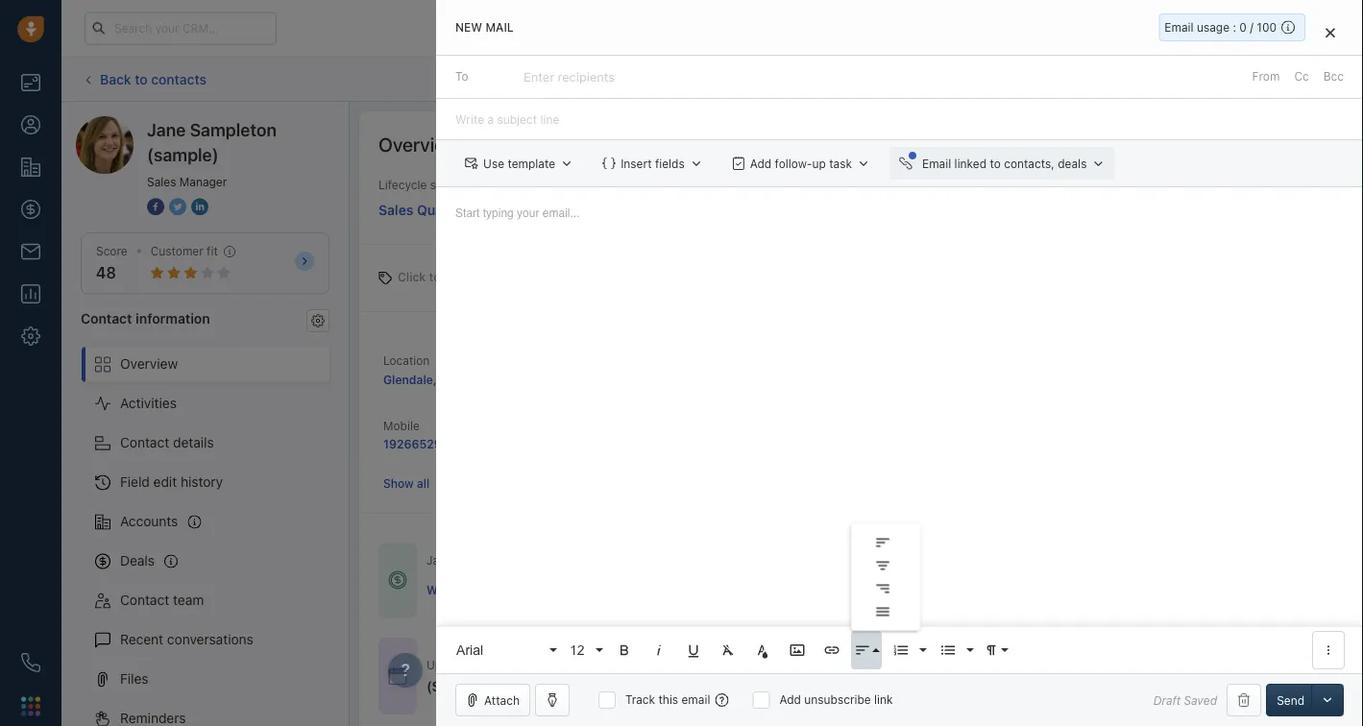Task type: locate. For each thing, give the bounding box(es) containing it.
add unsubscribe link
[[780, 693, 893, 707]]

new left mail
[[456, 21, 482, 34]]

-
[[545, 679, 551, 695]]

add follow-up task button
[[722, 147, 880, 180], [722, 147, 880, 180]]

1 horizontal spatial deal
[[1235, 72, 1258, 86]]

0 vertical spatial overview
[[379, 133, 460, 155]]

overview up activities
[[120, 356, 178, 372]]

contacts
[[151, 71, 207, 87]]

container_wx8msf4aqz5i3rn1 image left upcoming
[[388, 667, 407, 686]]

1 vertical spatial (sample)
[[491, 583, 541, 596]]

2 vertical spatial contact
[[120, 592, 169, 608]]

accounts
[[120, 514, 178, 529]]

add inside button
[[1210, 72, 1232, 86]]

insert fields
[[621, 157, 685, 170]]

back to contacts link
[[81, 64, 208, 94]]

0 horizontal spatial email
[[610, 73, 639, 86]]

1 horizontal spatial 2023
[[799, 658, 828, 671]]

to right back
[[135, 71, 148, 87]]

sales manager
[[147, 175, 227, 188]]

application containing arial
[[436, 187, 1363, 674]]

overview up lifecycle stage
[[379, 133, 460, 155]]

2 vertical spatial email
[[922, 157, 951, 170]]

dialog containing arial
[[436, 0, 1363, 726]]

contact down activities
[[120, 435, 169, 451]]

customize overview
[[1215, 137, 1324, 151]]

add left unsubscribe
[[780, 693, 801, 707]]

dialog
[[436, 0, 1363, 726]]

follow-
[[775, 157, 812, 170]]

freshworks switcher image
[[21, 697, 40, 716]]

1 horizontal spatial new
[[825, 583, 849, 596]]

add for add unsubscribe link
[[780, 693, 801, 707]]

location
[[383, 354, 430, 367]]

new left align right image
[[825, 583, 849, 596]]

add deal
[[1210, 72, 1258, 86]]

:
[[1233, 21, 1237, 34]]

0 vertical spatial email
[[1165, 21, 1194, 34]]

deals
[[1058, 157, 1087, 170], [496, 554, 525, 567]]

sales down lifecycle
[[379, 202, 414, 218]]

nov, right 15
[[772, 658, 796, 671]]

1 vertical spatial deals
[[496, 554, 525, 567]]

italic (⌘i) image
[[651, 642, 668, 659]]

add
[[1210, 72, 1232, 86], [750, 157, 772, 170], [780, 693, 801, 707]]

sales qualified lead
[[379, 202, 510, 218]]

upcoming meeting on mon 13 nov, 2023 from 23:30 to wed 15 nov, 2023 at 00:00
[[427, 658, 877, 671]]

0 horizontal spatial new
[[456, 21, 482, 34]]

0 horizontal spatial sales
[[147, 175, 176, 188]]

unsubscribe
[[804, 693, 871, 707]]

row
[[427, 570, 1212, 609]]

draft saved
[[1154, 694, 1217, 707]]

0 vertical spatial deals
[[1058, 157, 1087, 170]]

(sample) inside jane sampleton (sample)
[[147, 144, 219, 165]]

mobile 19266529503
[[383, 419, 464, 451]]

0 vertical spatial deal
[[1235, 72, 1258, 86]]

meeting
[[485, 658, 529, 671]]

0 horizontal spatial nov,
[[592, 658, 616, 671]]

insert image (⌘p) image
[[789, 642, 806, 659]]

0 vertical spatial sales
[[147, 175, 176, 188]]

attach button
[[456, 684, 530, 717]]

deals right contacts,
[[1058, 157, 1087, 170]]

overview
[[379, 133, 460, 155], [120, 356, 178, 372]]

1 vertical spatial details
[[991, 669, 1027, 683]]

use
[[483, 157, 504, 170]]

1 horizontal spatial (sample)
[[491, 583, 541, 596]]

linkedin circled image
[[191, 196, 208, 217]]

sampleton
[[190, 119, 277, 140]]

use template button
[[456, 147, 583, 180]]

0 horizontal spatial 2023
[[619, 658, 648, 671]]

1 vertical spatial overview
[[120, 356, 178, 372]]

phone element
[[12, 644, 50, 682]]

details for view details
[[991, 669, 1027, 683]]

0 horizontal spatial deal
[[724, 679, 751, 695]]

container_wx8msf4aqz5i3rn1 image
[[388, 571, 407, 590], [388, 667, 407, 686], [753, 680, 767, 693]]

task
[[829, 157, 852, 170]]

add left follow-
[[750, 157, 772, 170]]

final
[[555, 679, 583, 695]]

jane's open deals
[[427, 554, 525, 567]]

linked
[[955, 157, 987, 170]]

link
[[874, 693, 893, 707]]

to
[[456, 70, 469, 83]]

0 horizontal spatial details
[[173, 435, 214, 451]]

email
[[1165, 21, 1194, 34], [610, 73, 639, 86], [922, 157, 951, 170]]

19266529503
[[383, 437, 464, 451]]

application
[[436, 187, 1363, 674]]

0 vertical spatial (sample)
[[147, 144, 219, 165]]

deal down the wed at the bottom right of the page
[[724, 679, 751, 695]]

2 horizontal spatial email
[[1165, 21, 1194, 34]]

new for new
[[825, 583, 849, 596]]

all
[[417, 477, 430, 490]]

insert
[[621, 157, 652, 170]]

to inside email linked to contacts, deals button
[[990, 157, 1001, 170]]

0 horizontal spatial (sample)
[[147, 144, 219, 165]]

1 vertical spatial contact
[[120, 435, 169, 451]]

0 vertical spatial contact
[[81, 310, 132, 326]]

to right linked
[[990, 157, 1001, 170]]

1 horizontal spatial sales
[[379, 202, 414, 218]]

insert fields button
[[593, 147, 713, 180]]

new for new mail
[[456, 21, 482, 34]]

2023
[[619, 658, 648, 671], [799, 658, 828, 671]]

0 vertical spatial details
[[173, 435, 214, 451]]

2023 up discussion
[[619, 658, 648, 671]]

1 horizontal spatial email
[[922, 157, 951, 170]]

email left usage
[[1165, 21, 1194, 34]]

score 48
[[96, 245, 128, 282]]

nov,
[[592, 658, 616, 671], [772, 658, 796, 671]]

email left linked
[[922, 157, 951, 170]]

the
[[699, 679, 720, 695]]

Write a subject line text field
[[436, 99, 1363, 139]]

track
[[625, 693, 655, 707]]

arial
[[456, 643, 483, 658]]

0 vertical spatial new
[[456, 21, 482, 34]]

100
[[1257, 21, 1277, 34]]

contact team
[[120, 592, 204, 608]]

email up insert
[[610, 73, 639, 86]]

(sample) down open
[[491, 583, 541, 596]]

1 vertical spatial email
[[610, 73, 639, 86]]

arial button
[[450, 631, 559, 670]]

container_wx8msf4aqz5i3rn1 image down 15
[[753, 680, 767, 693]]

1 horizontal spatial deals
[[1058, 157, 1087, 170]]

sales up facebook circled 'icon'
[[147, 175, 176, 188]]

2023 left at
[[799, 658, 828, 671]]

details inside "view details" link
[[991, 669, 1027, 683]]

customize overview button
[[1186, 131, 1335, 158]]

discussion
[[586, 679, 655, 695]]

0 horizontal spatial add
[[750, 157, 772, 170]]

1 vertical spatial new
[[825, 583, 849, 596]]

sales for sales qualified lead
[[379, 202, 414, 218]]

email for email linked to contacts, deals
[[922, 157, 951, 170]]

1 vertical spatial sales
[[379, 202, 414, 218]]

score
[[96, 245, 128, 258]]

upcoming
[[427, 658, 482, 671]]

click
[[398, 270, 426, 284]]

saved
[[1184, 694, 1217, 707]]

about
[[659, 679, 696, 695]]

new inside row
[[825, 583, 849, 596]]

1 vertical spatial add
[[750, 157, 772, 170]]

contact up recent
[[120, 592, 169, 608]]

widgetz.io
[[427, 583, 488, 596]]

container_wx8msf4aqz5i3rn1 image left widgetz.io
[[388, 571, 407, 590]]

contact information
[[81, 310, 210, 326]]

0
[[1240, 21, 1247, 34]]

contact down 48 button
[[81, 310, 132, 326]]

container_wx8msf4aqz5i3rn1 image for view details
[[388, 667, 407, 686]]

(sample) meeting - final discussion about the deal
[[427, 679, 751, 695]]

0 horizontal spatial overview
[[120, 356, 178, 372]]

email for email
[[610, 73, 639, 86]]

details up the history
[[173, 435, 214, 451]]

1 horizontal spatial add
[[780, 693, 801, 707]]

show
[[383, 477, 414, 490]]

1 horizontal spatial nov,
[[772, 658, 796, 671]]

details
[[173, 435, 214, 451], [991, 669, 1027, 683]]

email
[[682, 693, 710, 707]]

add left from
[[1210, 72, 1232, 86]]

0 vertical spatial add
[[1210, 72, 1232, 86]]

new mail
[[456, 21, 514, 34]]

/
[[1250, 21, 1254, 34]]

facebook circled image
[[147, 196, 164, 217]]

deals inside button
[[1058, 157, 1087, 170]]

deal down 0
[[1235, 72, 1258, 86]]

cc
[[1295, 70, 1309, 83]]

(sample)
[[147, 144, 219, 165], [491, 583, 541, 596]]

2 horizontal spatial add
[[1210, 72, 1232, 86]]

details down paragraph format image in the bottom right of the page
[[991, 669, 1027, 683]]

view details
[[961, 669, 1027, 683]]

nov, right 13
[[592, 658, 616, 671]]

sales for sales manager
[[147, 175, 176, 188]]

deals
[[120, 553, 155, 569]]

2 vertical spatial add
[[780, 693, 801, 707]]

(sample) up "sales manager"
[[147, 144, 219, 165]]

add for add follow-up task
[[750, 157, 772, 170]]

1 horizontal spatial details
[[991, 669, 1027, 683]]

deals right open
[[496, 554, 525, 567]]

to
[[135, 71, 148, 87], [990, 157, 1001, 170], [429, 270, 441, 284], [715, 658, 726, 671]]

show all
[[383, 477, 430, 490]]



Task type: describe. For each thing, give the bounding box(es) containing it.
history
[[181, 474, 223, 490]]

files
[[120, 671, 149, 687]]

overview
[[1276, 137, 1324, 151]]

lifecycle
[[379, 178, 427, 192]]

contact for contact information
[[81, 310, 132, 326]]

mail
[[486, 21, 514, 34]]

phone image
[[21, 653, 40, 673]]

00:00
[[845, 658, 877, 671]]

clear formatting image
[[720, 642, 737, 659]]

lifecycle stage
[[379, 178, 460, 192]]

Enter recipients text field
[[524, 62, 619, 92]]

(sample)
[[427, 679, 486, 695]]

fields
[[655, 157, 685, 170]]

edit
[[153, 474, 177, 490]]

field
[[120, 474, 150, 490]]

details for contact details
[[173, 435, 214, 451]]

this
[[659, 693, 678, 707]]

lead
[[478, 202, 510, 218]]

send
[[1277, 694, 1305, 707]]

deal inside button
[[1235, 72, 1258, 86]]

wed
[[729, 658, 753, 671]]

glendale,
[[383, 373, 437, 386]]

customize
[[1215, 137, 1273, 151]]

underline (⌘u) image
[[685, 642, 702, 659]]

Search your CRM... text field
[[85, 12, 277, 45]]

align justify image
[[874, 603, 892, 621]]

status
[[571, 178, 606, 192]]

email image
[[1173, 20, 1187, 36]]

add for add deal
[[1210, 72, 1232, 86]]

(sample) inside row
[[491, 583, 541, 596]]

on
[[533, 658, 546, 671]]

unordered list image
[[940, 642, 957, 659]]

2 2023 from the left
[[799, 658, 828, 671]]

1 2023 from the left
[[619, 658, 648, 671]]

conversations
[[167, 632, 253, 648]]

team
[[173, 592, 204, 608]]

send button
[[1266, 684, 1315, 717]]

2 nov, from the left
[[772, 658, 796, 671]]

email linked to contacts, deals button
[[890, 147, 1115, 180]]

widgetz.io (sample)
[[427, 583, 541, 596]]

widgetz.io (sample) link
[[427, 581, 541, 598]]

48
[[96, 264, 116, 282]]

close image
[[1326, 27, 1336, 38]]

contacts,
[[1004, 157, 1055, 170]]

1 horizontal spatial overview
[[379, 133, 460, 155]]

at
[[831, 658, 841, 671]]

jane
[[147, 119, 186, 140]]

add deal button
[[1181, 63, 1267, 96]]

stage
[[430, 178, 460, 192]]

sales qualified lead link
[[379, 193, 526, 220]]

align right image
[[874, 580, 892, 598]]

back to contacts
[[100, 71, 207, 87]]

insert link (⌘k) image
[[824, 642, 841, 659]]

field edit history
[[120, 474, 223, 490]]

track this email
[[625, 693, 710, 707]]

customer
[[151, 245, 203, 258]]

view
[[961, 669, 987, 683]]

13
[[576, 658, 589, 671]]

to inside the back to contacts link
[[135, 71, 148, 87]]

up
[[812, 157, 826, 170]]

23:30
[[679, 658, 711, 671]]

jane's
[[427, 554, 462, 567]]

fit
[[207, 245, 218, 258]]

twitter circled image
[[169, 196, 186, 217]]

from
[[1253, 70, 1280, 83]]

email usage : 0 / 100
[[1165, 21, 1277, 34]]

customer fit
[[151, 245, 218, 258]]

manager
[[179, 175, 227, 188]]

container_wx8msf4aqz5i3rn1 image for widgetz.io (sample)
[[388, 571, 407, 590]]

use template
[[483, 157, 555, 170]]

align center image
[[874, 557, 892, 575]]

meeting
[[489, 679, 542, 695]]

template
[[508, 157, 555, 170]]

view details link
[[952, 658, 1036, 694]]

to left add
[[429, 270, 441, 284]]

recent
[[120, 632, 163, 648]]

jane sampleton (sample)
[[147, 119, 277, 165]]

email for email usage : 0 / 100
[[1165, 21, 1194, 34]]

usage
[[1197, 21, 1230, 34]]

back
[[100, 71, 131, 87]]

contact for contact details
[[120, 435, 169, 451]]

align left image
[[874, 534, 892, 552]]

contact for contact team
[[120, 592, 169, 608]]

to left the wed at the bottom right of the page
[[715, 658, 726, 671]]

add follow-up task
[[750, 157, 852, 170]]

arizona,
[[440, 373, 487, 386]]

activities
[[120, 395, 177, 411]]

tags
[[468, 270, 493, 284]]

12
[[570, 643, 585, 658]]

1 nov, from the left
[[592, 658, 616, 671]]

bcc
[[1324, 70, 1344, 83]]

paragraph format image
[[983, 642, 1000, 659]]

row containing widgetz.io (sample)
[[427, 570, 1212, 609]]

mng settings image
[[311, 314, 325, 327]]

text color image
[[754, 642, 772, 659]]

0 horizontal spatial deals
[[496, 554, 525, 567]]

qualified
[[417, 202, 475, 218]]

location glendale, arizona, usa
[[383, 354, 514, 386]]

email button
[[581, 63, 650, 96]]

recent conversations
[[120, 632, 253, 648]]

mon
[[549, 658, 573, 671]]

1 vertical spatial deal
[[724, 679, 751, 695]]



Task type: vqa. For each thing, say whether or not it's contained in the screenshot.
the topmost AGENT(S)
no



